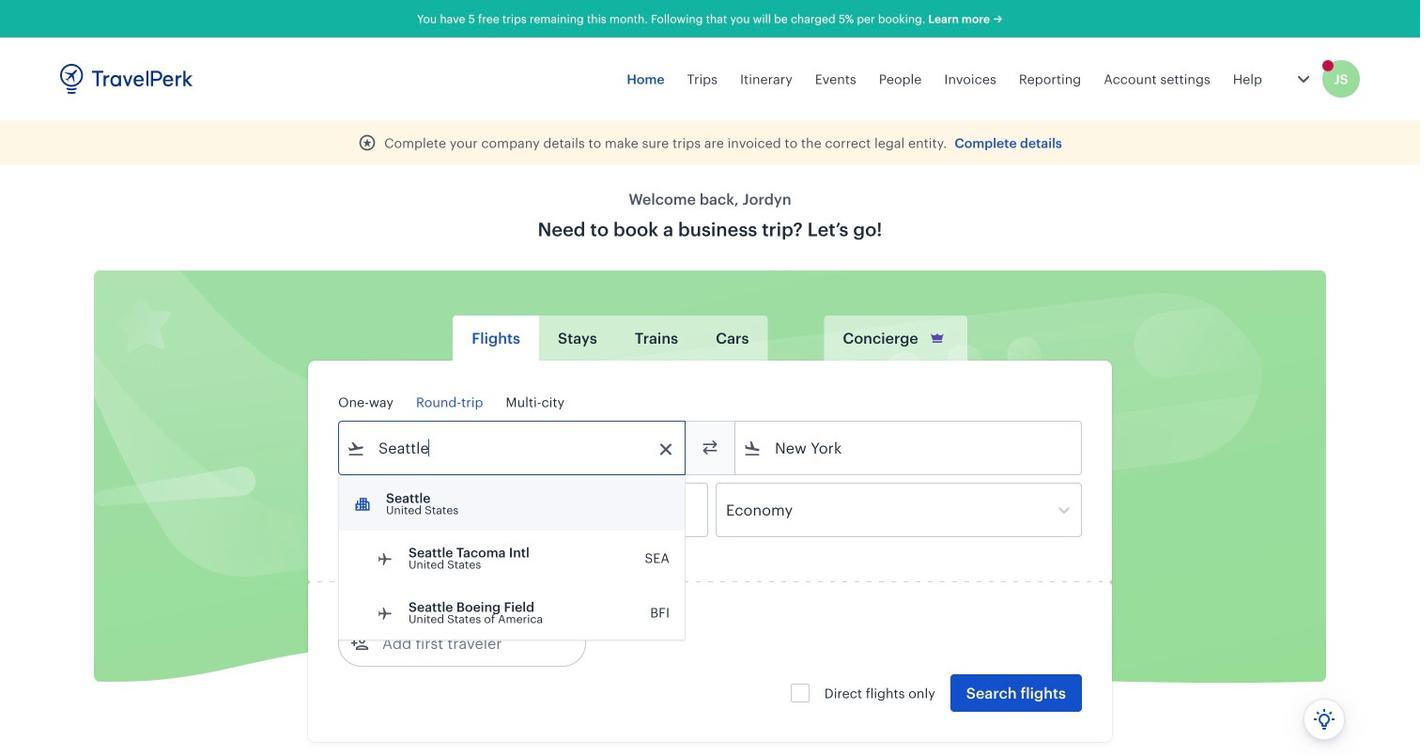 Task type: locate. For each thing, give the bounding box(es) containing it.
Depart text field
[[365, 484, 463, 536]]

From search field
[[365, 433, 660, 463]]

Add first traveler search field
[[369, 629, 565, 659]]



Task type: vqa. For each thing, say whether or not it's contained in the screenshot.
tooltip
no



Task type: describe. For each thing, give the bounding box(es) containing it.
Return text field
[[477, 484, 575, 536]]

To search field
[[762, 433, 1057, 463]]



